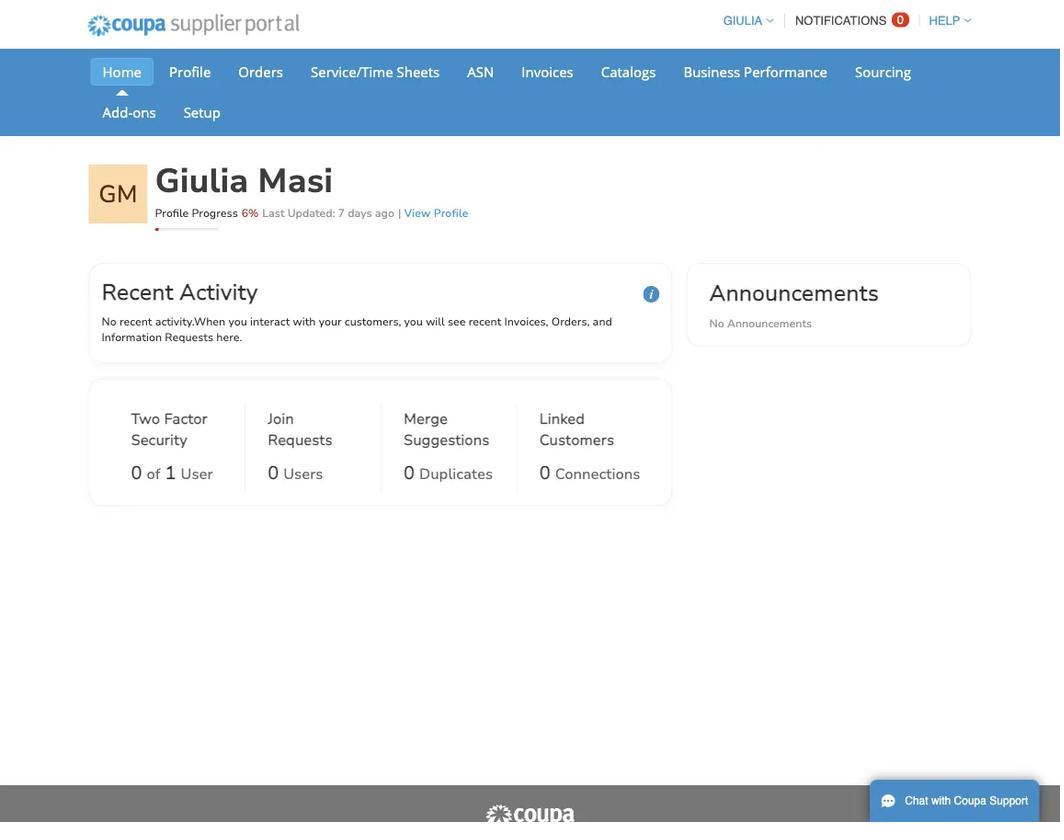 Task type: vqa. For each thing, say whether or not it's contained in the screenshot.
seventh Online from the top
no



Task type: describe. For each thing, give the bounding box(es) containing it.
coupa
[[954, 795, 987, 807]]

1 recent from the left
[[119, 314, 152, 329]]

activity
[[179, 277, 258, 307]]

0 duplicates
[[404, 461, 493, 485]]

linked customers link
[[540, 409, 630, 455]]

sourcing link
[[843, 58, 923, 86]]

profile link
[[157, 58, 223, 86]]

see
[[448, 314, 466, 329]]

announcements inside announcements no announcements
[[727, 316, 812, 331]]

join
[[268, 409, 294, 429]]

0 for 0 users
[[268, 461, 279, 485]]

service/time sheets
[[311, 62, 440, 81]]

catalogs
[[601, 62, 656, 81]]

home link
[[91, 58, 154, 86]]

setup
[[184, 103, 221, 121]]

setup link
[[172, 98, 233, 126]]

connections
[[555, 464, 640, 484]]

2 you from the left
[[404, 314, 423, 329]]

requests inside when you interact with your customers, you will see recent invoices, orders, and information requests here.
[[165, 330, 213, 345]]

recent
[[102, 277, 173, 307]]

view
[[404, 206, 431, 220]]

|
[[398, 206, 401, 220]]

business performance
[[684, 62, 828, 81]]

activity.
[[155, 314, 194, 329]]

giulia masi profile progress 6% last updated: 7 days ago | view profile
[[155, 159, 469, 220]]

add-ons link
[[91, 98, 168, 126]]

with inside button
[[931, 795, 951, 807]]

linked customers
[[540, 409, 614, 450]]

gm image
[[89, 165, 148, 223]]

users
[[283, 464, 323, 484]]

navigation containing notifications 0
[[715, 3, 972, 39]]

help link
[[921, 14, 972, 28]]

0 vertical spatial coupa supplier portal image
[[75, 3, 312, 49]]

catalogs link
[[589, 58, 668, 86]]

chat with coupa support button
[[870, 780, 1039, 822]]

view profile link
[[404, 206, 469, 220]]

sourcing
[[855, 62, 911, 81]]

invoices link
[[510, 58, 586, 86]]

duplicates
[[419, 464, 493, 484]]

profile left progress at the top left
[[155, 206, 189, 220]]

home
[[103, 62, 142, 81]]

gm
[[99, 177, 138, 210]]

1 you from the left
[[228, 314, 247, 329]]

days
[[348, 206, 372, 220]]

and
[[593, 314, 612, 329]]

your
[[319, 314, 342, 329]]

profile right view
[[434, 206, 469, 220]]

0 connections
[[540, 461, 640, 485]]

0 for 0 connections
[[540, 461, 551, 485]]

0 for 0 of 1 user
[[131, 461, 142, 485]]

notifications
[[795, 14, 887, 28]]

when you interact with your customers, you will see recent invoices, orders, and information requests here.
[[102, 314, 612, 345]]

invoices
[[522, 62, 574, 81]]

factor
[[164, 409, 208, 429]]

of
[[147, 464, 160, 484]]

orders,
[[552, 314, 590, 329]]

asn link
[[455, 58, 506, 86]]

add-ons
[[103, 103, 156, 121]]

add-
[[103, 103, 133, 121]]

help
[[929, 14, 960, 28]]

merge
[[404, 409, 448, 429]]

1 vertical spatial coupa supplier portal image
[[484, 804, 576, 822]]



Task type: locate. For each thing, give the bounding box(es) containing it.
0 for 0 duplicates
[[404, 461, 415, 485]]

recent activity
[[102, 277, 258, 307]]

requests
[[165, 330, 213, 345], [268, 430, 333, 450]]

masi
[[258, 159, 333, 204]]

giulia up business performance
[[723, 14, 763, 28]]

chat with coupa support
[[905, 795, 1028, 807]]

join requests
[[268, 409, 333, 450]]

1
[[165, 461, 176, 485]]

no inside announcements no announcements
[[709, 316, 724, 331]]

0 vertical spatial giulia
[[723, 14, 763, 28]]

no
[[102, 314, 117, 329], [709, 316, 724, 331]]

coupa supplier portal image
[[75, 3, 312, 49], [484, 804, 576, 822]]

service/time sheets link
[[299, 58, 452, 86]]

you up the here.
[[228, 314, 247, 329]]

updated:
[[288, 206, 335, 220]]

with left the "your"
[[293, 314, 316, 329]]

announcements
[[709, 278, 879, 308], [727, 316, 812, 331]]

business
[[684, 62, 740, 81]]

1 horizontal spatial with
[[931, 795, 951, 807]]

0 inside notifications 0
[[897, 13, 904, 27]]

two factor security link
[[131, 409, 223, 455]]

interact
[[250, 314, 290, 329]]

0 horizontal spatial recent
[[119, 314, 152, 329]]

customers
[[540, 430, 614, 450]]

orders
[[238, 62, 283, 81]]

last
[[262, 206, 285, 220]]

recent inside when you interact with your customers, you will see recent invoices, orders, and information requests here.
[[469, 314, 501, 329]]

profile inside "link"
[[169, 62, 211, 81]]

requests inside join requests link
[[268, 430, 333, 450]]

recent up information
[[119, 314, 152, 329]]

0 horizontal spatial you
[[228, 314, 247, 329]]

giulia inside giulia masi profile progress 6% last updated: 7 days ago | view profile
[[155, 159, 248, 204]]

giulia link
[[715, 14, 774, 28]]

two
[[131, 409, 160, 429]]

you left will
[[404, 314, 423, 329]]

7
[[338, 206, 345, 220]]

two factor security
[[131, 409, 208, 450]]

1 horizontal spatial giulia
[[723, 14, 763, 28]]

1 vertical spatial giulia
[[155, 159, 248, 204]]

giulia for giulia
[[723, 14, 763, 28]]

you
[[228, 314, 247, 329], [404, 314, 423, 329]]

recent right see
[[469, 314, 501, 329]]

support
[[990, 795, 1028, 807]]

security
[[131, 430, 187, 450]]

chat
[[905, 795, 928, 807]]

notifications 0
[[795, 13, 904, 28]]

0 of 1 user
[[131, 461, 213, 485]]

0 vertical spatial with
[[293, 314, 316, 329]]

asn
[[467, 62, 494, 81]]

requests down activity.
[[165, 330, 213, 345]]

0 users
[[268, 461, 323, 485]]

with right chat
[[931, 795, 951, 807]]

0 vertical spatial announcements
[[709, 278, 879, 308]]

2 recent from the left
[[469, 314, 501, 329]]

will
[[426, 314, 445, 329]]

0 horizontal spatial with
[[293, 314, 316, 329]]

giulia
[[723, 14, 763, 28], [155, 159, 248, 204]]

linked
[[540, 409, 585, 429]]

merge suggestions link
[[404, 409, 494, 455]]

1 horizontal spatial coupa supplier portal image
[[484, 804, 576, 822]]

profile up setup
[[169, 62, 211, 81]]

no recent activity.
[[102, 314, 194, 329]]

with inside when you interact with your customers, you will see recent invoices, orders, and information requests here.
[[293, 314, 316, 329]]

0 left duplicates
[[404, 461, 415, 485]]

information
[[102, 330, 162, 345]]

0
[[897, 13, 904, 27], [131, 461, 142, 485], [268, 461, 279, 485], [404, 461, 415, 485], [540, 461, 551, 485]]

0 down customers
[[540, 461, 551, 485]]

invoices,
[[504, 314, 549, 329]]

ons
[[133, 103, 156, 121]]

additional information image
[[643, 286, 660, 303]]

user
[[181, 464, 213, 484]]

customers,
[[345, 314, 401, 329]]

sheets
[[397, 62, 440, 81]]

ago
[[375, 206, 394, 220]]

1 vertical spatial with
[[931, 795, 951, 807]]

giulia up progress at the top left
[[155, 159, 248, 204]]

orders link
[[226, 58, 295, 86]]

join requests link
[[268, 409, 359, 455]]

0 left of
[[131, 461, 142, 485]]

0 horizontal spatial requests
[[165, 330, 213, 345]]

0 left help
[[897, 13, 904, 27]]

announcements no announcements
[[709, 278, 879, 331]]

1 horizontal spatial you
[[404, 314, 423, 329]]

1 horizontal spatial requests
[[268, 430, 333, 450]]

profile
[[169, 62, 211, 81], [155, 206, 189, 220], [434, 206, 469, 220]]

business performance link
[[672, 58, 840, 86]]

1 horizontal spatial no
[[709, 316, 724, 331]]

0 horizontal spatial no
[[102, 314, 117, 329]]

0 vertical spatial requests
[[165, 330, 213, 345]]

giulia for giulia masi profile progress 6% last updated: 7 days ago | view profile
[[155, 159, 248, 204]]

service/time
[[311, 62, 393, 81]]

here.
[[216, 330, 242, 345]]

0 horizontal spatial coupa supplier portal image
[[75, 3, 312, 49]]

navigation
[[715, 3, 972, 39]]

requests down join
[[268, 430, 333, 450]]

progress
[[192, 206, 238, 220]]

1 vertical spatial announcements
[[727, 316, 812, 331]]

performance
[[744, 62, 828, 81]]

1 horizontal spatial recent
[[469, 314, 501, 329]]

1 vertical spatial requests
[[268, 430, 333, 450]]

suggestions
[[404, 430, 490, 450]]

when
[[194, 314, 226, 329]]

6%
[[242, 206, 259, 220]]

with
[[293, 314, 316, 329], [931, 795, 951, 807]]

0 horizontal spatial giulia
[[155, 159, 248, 204]]

merge suggestions
[[404, 409, 490, 450]]

0 left users
[[268, 461, 279, 485]]



